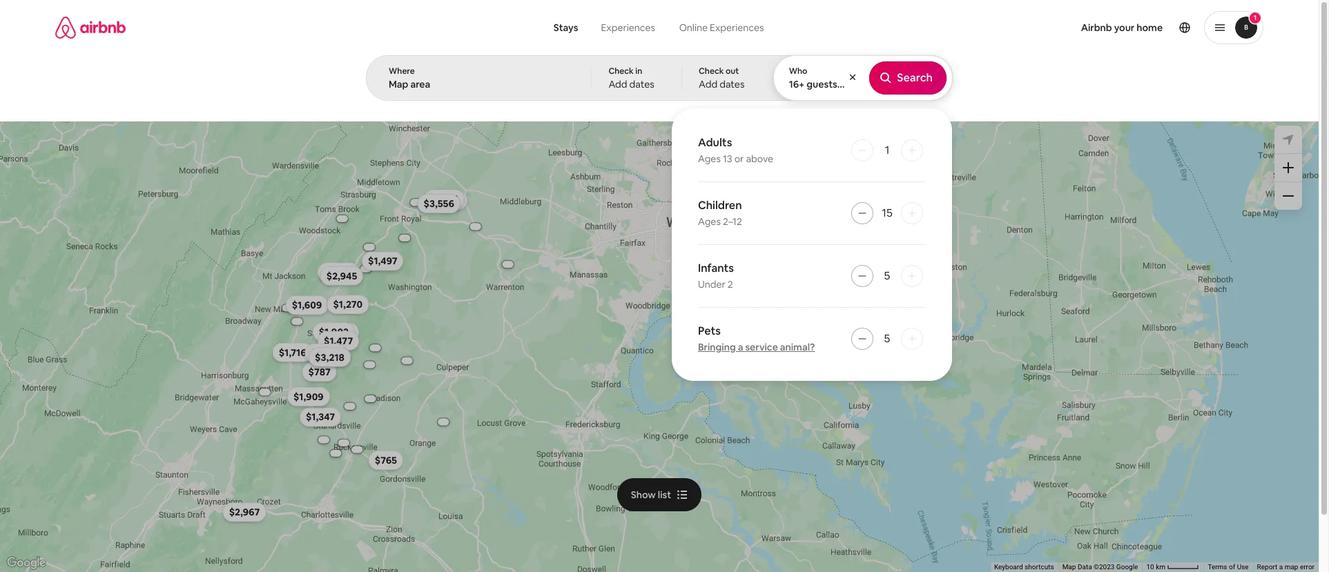 Task type: describe. For each thing, give the bounding box(es) containing it.
grid
[[865, 88, 880, 99]]

service
[[745, 341, 778, 354]]

map data ©2023 google
[[1062, 563, 1138, 571]]

$1,270 for bottom $1,270 button
[[333, 298, 363, 310]]

10 km
[[1146, 563, 1167, 571]]

0 vertical spatial $1,270 button
[[318, 262, 359, 282]]

zoom out image
[[1283, 191, 1294, 202]]

check for check out add dates
[[699, 66, 724, 77]]

1 button
[[1204, 11, 1264, 44]]

airbnb
[[1081, 21, 1112, 34]]

none search field containing adults
[[366, 0, 953, 381]]

infants under 2
[[698, 261, 734, 291]]

amazing
[[381, 88, 416, 99]]

views
[[417, 88, 440, 99]]

display total before taxes switch
[[1227, 74, 1252, 90]]

report a map error
[[1257, 563, 1315, 571]]

$1,609 $2,945
[[292, 269, 357, 311]]

guests,
[[807, 78, 840, 90]]

1 horizontal spatial a
[[1279, 563, 1283, 571]]

above
[[746, 153, 773, 165]]

keyboard
[[994, 563, 1023, 571]]

children
[[698, 198, 742, 213]]

$1,347 button
[[300, 407, 341, 427]]

1 inside dropdown button
[[1254, 13, 1257, 22]]

animal?
[[780, 341, 815, 354]]

$1,001 button
[[310, 347, 351, 366]]

$787 button
[[302, 362, 337, 381]]

map
[[1285, 563, 1298, 571]]

13
[[723, 153, 732, 165]]

report a map error link
[[1257, 563, 1315, 571]]

pets
[[698, 324, 721, 338]]

check for check in add dates
[[609, 66, 634, 77]]

experiences inside "link"
[[710, 21, 764, 34]]

who
[[789, 66, 807, 77]]

$1,903 button
[[313, 322, 355, 341]]

$765
[[375, 454, 397, 466]]

©2023
[[1094, 563, 1115, 571]]

$3,218
[[315, 351, 344, 363]]

$1,347
[[306, 411, 335, 423]]

keyboard shortcuts
[[994, 563, 1054, 571]]

2–12
[[723, 215, 742, 228]]

terms of use
[[1208, 563, 1249, 571]]

1 inside stays tab panel
[[885, 143, 890, 157]]

stays tab panel
[[366, 55, 953, 381]]

of
[[1229, 563, 1235, 571]]

$765 button
[[369, 451, 403, 470]]

$787
[[308, 366, 331, 378]]

who 16+ guests, 5 infants, 5 pets
[[789, 66, 913, 90]]

trending
[[904, 88, 939, 99]]

$3,218 button
[[309, 347, 351, 367]]

15
[[882, 206, 893, 220]]

$1,086 button
[[305, 343, 347, 363]]

$2,945 button
[[320, 266, 363, 285]]

1 vertical spatial $1,270 button
[[327, 295, 369, 314]]

group containing amazing views
[[55, 55, 1027, 109]]

experiences button
[[589, 14, 667, 41]]

list
[[658, 489, 671, 501]]

pets
[[892, 78, 913, 90]]

report
[[1257, 563, 1278, 571]]

what can we help you find? tab list
[[543, 14, 667, 41]]

off-the-grid
[[833, 88, 880, 99]]

map
[[1062, 563, 1076, 571]]

ages for children
[[698, 215, 721, 228]]

airbnb your home link
[[1073, 13, 1171, 42]]

$2,967 button
[[223, 502, 266, 522]]

$1,045 button
[[317, 323, 359, 342]]

$1,045
[[323, 326, 353, 338]]

adults
[[698, 135, 732, 150]]

10
[[1146, 563, 1154, 571]]

children ages 2–12
[[698, 198, 742, 228]]

adults ages 13 or above
[[698, 135, 773, 165]]

google
[[1116, 563, 1138, 571]]

$1,086
[[311, 347, 341, 359]]

google image
[[3, 554, 49, 572]]

out
[[726, 66, 739, 77]]

the-
[[848, 88, 865, 99]]

online experiences
[[679, 21, 764, 34]]



Task type: locate. For each thing, give the bounding box(es) containing it.
terms of use link
[[1208, 563, 1249, 571]]

data
[[1078, 563, 1092, 571]]

$1,270 button left $1,497 button
[[318, 262, 359, 282]]

1 vertical spatial $1,270
[[333, 298, 363, 310]]

1 vertical spatial a
[[1279, 563, 1283, 571]]

experiences inside button
[[601, 21, 655, 34]]

dates for check out add dates
[[720, 78, 745, 90]]

0 horizontal spatial a
[[738, 341, 743, 354]]

$1,497 button
[[362, 251, 404, 271]]

where
[[389, 66, 415, 77]]

1 ages from the top
[[698, 153, 721, 165]]

$1,477 button
[[318, 331, 359, 350]]

profile element
[[798, 0, 1264, 55]]

online
[[679, 21, 708, 34]]

check out add dates
[[699, 66, 745, 90]]

ages inside children ages 2–12
[[698, 215, 721, 228]]

1
[[1254, 13, 1257, 22], [885, 143, 890, 157]]

show list button
[[617, 478, 702, 511]]

online experiences link
[[667, 14, 776, 41]]

dates down out
[[720, 78, 745, 90]]

0 vertical spatial ages
[[698, 153, 721, 165]]

mansions
[[463, 88, 499, 99]]

None search field
[[366, 0, 953, 381]]

dates down in
[[629, 78, 654, 90]]

experiences
[[601, 21, 655, 34], [710, 21, 764, 34]]

ages inside adults ages 13 or above
[[698, 153, 721, 165]]

check
[[609, 66, 634, 77], [699, 66, 724, 77]]

0 horizontal spatial dates
[[629, 78, 654, 90]]

ages for adults
[[698, 153, 721, 165]]

check in add dates
[[609, 66, 654, 90]]

$1,909
[[293, 390, 324, 403]]

0 horizontal spatial 1
[[885, 143, 890, 157]]

$1,270 for top $1,270 button
[[324, 266, 353, 278]]

1 horizontal spatial dates
[[720, 78, 745, 90]]

$1,716 button
[[272, 343, 313, 362]]

2 ages from the top
[[698, 215, 721, 228]]

bringing
[[698, 341, 736, 354]]

$1,270 down $2,945 button
[[333, 298, 363, 310]]

add left skiing
[[609, 78, 627, 90]]

0 vertical spatial a
[[738, 341, 743, 354]]

$1,609
[[292, 299, 322, 311]]

treehouses
[[765, 88, 811, 99]]

add for check out add dates
[[699, 78, 718, 90]]

$1,270
[[324, 266, 353, 278], [333, 298, 363, 310]]

$1,732 button
[[424, 189, 465, 208]]

a
[[738, 341, 743, 354], [1279, 563, 1283, 571]]

ages down children
[[698, 215, 721, 228]]

$2,967
[[229, 506, 260, 518]]

$3,556
[[424, 197, 454, 210]]

$1,001
[[316, 350, 345, 363]]

check left out
[[699, 66, 724, 77]]

infants,
[[849, 78, 883, 90]]

1 dates from the left
[[629, 78, 654, 90]]

$1,909 button
[[287, 387, 330, 406]]

1 horizontal spatial check
[[699, 66, 724, 77]]

zoom in image
[[1283, 162, 1294, 173]]

$1,497
[[368, 255, 397, 267]]

off-
[[833, 88, 848, 99]]

use
[[1237, 563, 1249, 571]]

16+
[[789, 78, 805, 90]]

Where field
[[389, 78, 569, 90]]

$1,903
[[319, 326, 349, 338]]

infants
[[698, 261, 734, 275]]

keyboard shortcuts button
[[994, 563, 1054, 572]]

under
[[698, 278, 726, 291]]

dates
[[629, 78, 654, 90], [720, 78, 745, 90]]

airbnb your home
[[1081, 21, 1163, 34]]

$1,609 button
[[286, 295, 328, 315]]

a left the map
[[1279, 563, 1283, 571]]

1 experiences from the left
[[601, 21, 655, 34]]

dates inside check in add dates
[[629, 78, 654, 90]]

$3,556 button
[[417, 194, 460, 213]]

km
[[1156, 563, 1165, 571]]

experiences right online
[[710, 21, 764, 34]]

omg!
[[591, 88, 614, 99]]

2 check from the left
[[699, 66, 724, 77]]

domes
[[710, 88, 738, 99]]

$2,063
[[430, 194, 461, 206]]

1 add from the left
[[609, 78, 627, 90]]

$1,270 button
[[318, 262, 359, 282], [327, 295, 369, 314]]

terms
[[1208, 563, 1227, 571]]

stays button
[[543, 14, 589, 41]]

1 check from the left
[[609, 66, 634, 77]]

check left in
[[609, 66, 634, 77]]

add inside check out add dates
[[699, 78, 718, 90]]

2 dates from the left
[[720, 78, 745, 90]]

0 horizontal spatial add
[[609, 78, 627, 90]]

1 horizontal spatial 1
[[1254, 13, 1257, 22]]

home
[[1137, 21, 1163, 34]]

1 vertical spatial 1
[[885, 143, 890, 157]]

a left 'service'
[[738, 341, 743, 354]]

check inside check in add dates
[[609, 66, 634, 77]]

0 horizontal spatial experiences
[[601, 21, 655, 34]]

amazing views
[[381, 88, 440, 99]]

skiing
[[652, 88, 675, 99]]

show list
[[631, 489, 671, 501]]

bringing a service animal? button
[[698, 341, 815, 354]]

$1,732
[[430, 193, 458, 205]]

google map
showing 67 stays. region
[[0, 109, 1319, 572]]

show
[[631, 489, 656, 501]]

1 horizontal spatial add
[[699, 78, 718, 90]]

pets bringing a service animal?
[[698, 324, 815, 354]]

your
[[1114, 21, 1135, 34]]

dates inside check out add dates
[[720, 78, 745, 90]]

2 add from the left
[[699, 78, 718, 90]]

$1,270 button down $2,945 button
[[327, 295, 369, 314]]

add for check in add dates
[[609, 78, 627, 90]]

add inside check in add dates
[[609, 78, 627, 90]]

add right skiing
[[699, 78, 718, 90]]

$1,716
[[279, 346, 306, 358]]

2
[[728, 278, 733, 291]]

2 experiences from the left
[[710, 21, 764, 34]]

group
[[55, 55, 1027, 109]]

10 km button
[[1142, 563, 1204, 572]]

0 vertical spatial 1
[[1254, 13, 1257, 22]]

check inside check out add dates
[[699, 66, 724, 77]]

1 horizontal spatial experiences
[[710, 21, 764, 34]]

$1,270 left $1,497 button
[[324, 266, 353, 278]]

5
[[842, 78, 847, 90], [885, 78, 890, 90], [884, 269, 890, 283], [884, 331, 890, 346]]

$2,063 button
[[424, 190, 467, 210]]

experiences up in
[[601, 21, 655, 34]]

dates for check in add dates
[[629, 78, 654, 90]]

cabins
[[528, 88, 555, 99]]

ages down the 'adults'
[[698, 153, 721, 165]]

0 vertical spatial $1,270
[[324, 266, 353, 278]]

0 horizontal spatial check
[[609, 66, 634, 77]]

in
[[635, 66, 642, 77]]

1 vertical spatial ages
[[698, 215, 721, 228]]

a inside pets bringing a service animal?
[[738, 341, 743, 354]]

error
[[1300, 563, 1315, 571]]



Task type: vqa. For each thing, say whether or not it's contained in the screenshot.
in
yes



